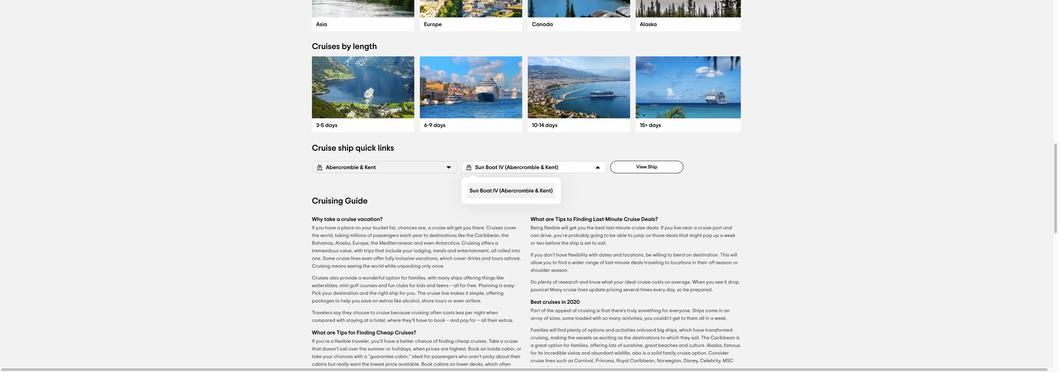 Task type: locate. For each thing, give the bounding box(es) containing it.
ships,
[[666, 328, 679, 333]]

you inside do plenty of research and know what your ideal cruise costs on average. when you see it drop, pounce! many cruise lines update pricing several times every day, so be prepared.
[[707, 280, 715, 285]]

and inside being flexible will get you the best last-minute cruise deals. if you live near a cruise port and can drive, you're probably going to be able to jump on those deals that might pop up a week or two before the ship is set to sail.
[[724, 226, 733, 231]]

tips inside what are tips for finding cheap cruises? if you're a flexible traveler, you'll have a better chance of finding cheap cruises. take a cruise that doesn't sail over the summer or holidays, when prices are highest. book an inside cabin, or take your chances with a "guarantee cabin," ideal for passengers who aren't picky about their cabins but really want the lowest price available. book cabins on lower decks, which often come with lower prices than those rooms on higher floors.
[[337, 330, 347, 336]]

for up you.
[[410, 284, 416, 289]]

their left extras.
[[488, 318, 498, 323]]

0 horizontal spatial caribbean,
[[475, 233, 501, 238]]

which down them on the right bottom of page
[[680, 328, 693, 333]]

1 horizontal spatial finding
[[574, 217, 592, 222]]

2 vertical spatial lines
[[546, 359, 556, 364]]

if down compared
[[312, 339, 315, 344]]

cruises inside cruises also provide a wonderful option for families, with many ships offering things like waterslides, mini-golf courses and fun clubs for kids and teens -- all for free. planning is easy: pick your destination and the right ship for you. the cruise line makes it simple, offering packages to help you save on extras like alcohol, shore tours or even airfare.
[[312, 276, 329, 281]]

cruise ship quick links
[[312, 144, 394, 153]]

often down 'about' at the bottom left
[[499, 362, 511, 367]]

ideal up available.
[[412, 355, 424, 360]]

when right night
[[487, 311, 498, 316]]

0 horizontal spatial take
[[312, 355, 322, 360]]

1 horizontal spatial flexible
[[545, 226, 561, 231]]

book
[[434, 318, 446, 323]]

cruise up disney,
[[678, 351, 691, 356]]

will right this
[[731, 253, 738, 258]]

1 vertical spatial option
[[549, 344, 563, 348]]

1 vertical spatial the
[[702, 336, 710, 341]]

mini-
[[340, 284, 350, 289]]

being
[[531, 226, 544, 231]]

last- down dates
[[606, 261, 615, 266]]

last- inside 'if you don't have flexibility with dates and locations, be willing to bend on destination. this will allow you to find a wider range of last-minute deals traveling to locations in their off-season or shoulder season.'
[[606, 261, 615, 266]]

0 horizontal spatial ideal
[[412, 355, 424, 360]]

caribbean, inside the families will find plenty of options and activities onboard big ships, which have transformed cruising, making the vessels as exciting as the destinations to which they sail. the caribbean is a great option for families, offering lots of sunshine, great beaches and culture. alaska, famous for its incredible vistas and abundant wildlife, also is a solid family cruise option. consider cruise lines such as carnival, princess, royal caribbean, norwegian, disney, celebrity, msc and holland america for a family cruise.
[[631, 359, 656, 364]]

so inside do plenty of research and know what your ideal cruise costs on average. when you see it drop, pounce! many cruise lines update pricing several times every day, so be prepared.
[[678, 288, 683, 293]]

plenty
[[538, 280, 552, 285], [568, 328, 581, 333]]

view ship
[[637, 165, 658, 170]]

come
[[706, 309, 718, 314], [312, 370, 325, 373]]

one.
[[312, 256, 322, 261]]

cruise up shore
[[427, 291, 441, 296]]

for left its
[[531, 351, 537, 356]]

appeal
[[555, 309, 572, 314]]

two
[[537, 241, 545, 246]]

lines
[[351, 256, 361, 261], [578, 288, 588, 293], [546, 359, 556, 364]]

rolled
[[498, 249, 511, 254]]

be left able
[[610, 233, 616, 238]]

0 horizontal spatial deals
[[631, 261, 644, 266]]

0 vertical spatial boat
[[486, 165, 498, 170]]

list,
[[390, 226, 397, 231]]

family up norwegian,
[[663, 351, 677, 356]]

it inside cruises also provide a wonderful option for families, with many ships offering things like waterslides, mini-golf courses and fun clubs for kids and teens -- all for free. planning is easy: pick your destination and the right ship for you. the cruise line makes it simple, offering packages to help you save on extras like alcohol, shore tours or even airfare.
[[466, 291, 469, 296]]

for right 'pay'
[[470, 318, 476, 323]]

sail. inside the families will find plenty of options and activities onboard big ships, which have transformed cruising, making the vessels as exciting as the destinations to which they sail. the caribbean is a great option for families, offering lots of sunshine, great beaches and culture. alaska, famous for its incredible vistas and abundant wildlife, also is a solid family cruise option. consider cruise lines such as carnival, princess, royal caribbean, norwegian, disney, celebrity, msc and holland america for a family cruise.
[[692, 336, 701, 341]]

of up many in the bottom of the page
[[553, 280, 558, 285]]

the down what are tips to finding last-minute cruise deals?
[[587, 226, 595, 231]]

find up season.
[[559, 261, 567, 266]]

great up solid
[[645, 344, 658, 348]]

book up aren't
[[469, 347, 480, 352]]

tips for to
[[556, 217, 566, 222]]

and right dates
[[613, 253, 622, 258]]

tips up "before"
[[556, 217, 566, 222]]

options
[[588, 328, 605, 333]]

asia link
[[316, 22, 327, 27]]

pounce!
[[531, 288, 549, 293]]

locations,
[[623, 253, 645, 258]]

clubs
[[397, 284, 409, 289]]

6-9 days
[[424, 123, 446, 128]]

for down staying
[[349, 330, 356, 336]]

pay
[[460, 318, 469, 323]]

often up book
[[430, 311, 442, 316]]

on inside do plenty of research and know what your ideal cruise costs on average. when you see it drop, pounce! many cruise lines update pricing several times every day, so be prepared.
[[665, 280, 671, 285]]

2 horizontal spatial &
[[541, 165, 545, 170]]

dates
[[599, 253, 612, 258]]

1 vertical spatial sun boat iv (abercrombie & kent)
[[470, 188, 553, 194]]

princess,
[[596, 359, 616, 364]]

1 horizontal spatial offering
[[486, 291, 504, 296]]

0 vertical spatial flexible
[[545, 226, 561, 231]]

1 horizontal spatial tips
[[556, 217, 566, 222]]

find up making
[[558, 328, 567, 333]]

2 great from the left
[[645, 344, 658, 348]]

like
[[458, 233, 466, 238], [497, 276, 504, 281], [394, 299, 402, 304]]

you're up "before"
[[554, 233, 568, 238]]

research
[[559, 280, 579, 285]]

costs
[[652, 280, 664, 285], [443, 311, 455, 316]]

tours down rolled
[[492, 256, 503, 261]]

kent)
[[546, 165, 559, 170], [540, 188, 553, 194]]

or
[[531, 241, 536, 246], [734, 261, 739, 266], [448, 299, 453, 304], [386, 347, 391, 352], [517, 347, 522, 352]]

that left doesn't
[[312, 347, 321, 352]]

prices down chance
[[426, 347, 440, 352]]

0 vertical spatial ideal
[[625, 280, 637, 285]]

what for what are tips for finding cheap cruises? if you're a flexible traveler, you'll have a better chance of finding cheap cruises. take a cruise that doesn't sail over the summer or holidays, when prices are highest. book an inside cabin, or take your chances with a "guarantee cabin," ideal for passengers who aren't picky about their cabins but really want the lowest price available. book cabins on lower decks, which often come with lower prices than those rooms on higher floors.
[[312, 330, 326, 336]]

which down picky
[[485, 362, 498, 367]]

1 horizontal spatial what
[[531, 217, 545, 222]]

bend
[[674, 253, 686, 258]]

1 horizontal spatial cruising
[[578, 309, 596, 314]]

choose
[[353, 311, 370, 316]]

finding for cheap
[[357, 330, 376, 336]]

cruising up entertainment,
[[462, 241, 480, 246]]

get inside part of the appeal of cruising is that there's truly something for everyone. ships come in an array of sizes, some loaded with so many activities, you couldn't get to them all in a week.
[[673, 316, 681, 321]]

0 vertical spatial lines
[[351, 256, 361, 261]]

is inside being flexible will get you the best last-minute cruise deals. if you live near a cruise port and can drive, you're probably going to be able to jump on those deals that might pop up a week or two before the ship is set to sail.
[[581, 241, 584, 246]]

sun boat iv (abercrombie & kent) inside popup button
[[476, 165, 559, 170]]

1 horizontal spatial passengers
[[432, 355, 458, 360]]

and down less
[[451, 318, 459, 323]]

lines inside do plenty of research and know what your ideal cruise costs on average. when you see it drop, pounce! many cruise lines update pricing several times every day, so be prepared.
[[578, 288, 588, 293]]

0 vertical spatial also
[[330, 276, 339, 281]]

courses
[[360, 284, 377, 289]]

if inside what are tips for finding cheap cruises? if you're a flexible traveler, you'll have a better chance of finding cheap cruises. take a cruise that doesn't sail over the summer or holidays, when prices are highest. book an inside cabin, or take your chances with a "guarantee cabin," ideal for passengers who aren't picky about their cabins but really want the lowest price available. book cabins on lower decks, which often come with lower prices than those rooms on higher floors.
[[312, 339, 315, 344]]

you right help at left bottom
[[352, 299, 360, 304]]

1 horizontal spatial it
[[725, 280, 728, 285]]

cabins up floors.
[[434, 362, 449, 367]]

1 horizontal spatial many
[[609, 316, 621, 321]]

boat inside popup button
[[486, 165, 498, 170]]

their down "destination."
[[698, 261, 708, 266]]

also down sunshine,
[[633, 351, 642, 356]]

1 vertical spatial last-
[[606, 261, 615, 266]]

find inside 'if you don't have flexibility with dates and locations, be willing to bend on destination. this will allow you to find a wider range of last-minute deals traveling to locations in their off-season or shoulder season.'
[[559, 261, 567, 266]]

family
[[663, 351, 677, 356], [591, 367, 604, 371]]

less
[[456, 311, 464, 316]]

jump
[[634, 233, 645, 238]]

0 horizontal spatial cruise
[[312, 144, 337, 153]]

0 vertical spatial prices
[[426, 347, 440, 352]]

on up millions
[[356, 226, 361, 231]]

many up teens
[[438, 276, 450, 281]]

they inside the families will find plenty of options and activities onboard big ships, which have transformed cruising, making the vessels as exciting as the destinations to which they sail. the caribbean is a great option for families, offering lots of sunshine, great beaches and culture. alaska, famous for its incredible vistas and abundant wildlife, also is a solid family cruise option. consider cruise lines such as carnival, princess, royal caribbean, norwegian, disney, celebrity, msc and holland america for a family cruise.
[[681, 336, 691, 341]]

with
[[354, 249, 363, 254], [589, 253, 598, 258], [428, 276, 437, 281], [593, 316, 602, 321], [337, 318, 346, 323], [354, 355, 363, 360], [326, 370, 335, 373]]

all inside if you have a place on your bucket list, chances are, a cruise will get you there. cruises cover the world, taking millions of passengers each year to destinations like the caribbean, the bahamas, alaska, europe, the mediterranean and even antarctica. cruising offers a tremendous value, with trips that include your lodging, meals and entertainment, all rolled into one. some cruise lines even offer fully inclusive vacations, which cover drinks and tours ashore. cruising means seeing the world while unpacking only once.
[[492, 249, 497, 254]]

cruises for cruises by length
[[312, 43, 340, 51]]

your inside cruises also provide a wonderful option for families, with many ships offering things like waterslides, mini-golf courses and fun clubs for kids and teens -- all for free. planning is easy: pick your destination and the right ship for you. the cruise line makes it simple, offering packages to help you save on extras like alcohol, shore tours or even airfare.
[[322, 291, 332, 296]]

is inside part of the appeal of cruising is that there's truly something for everyone. ships come in an array of sizes, some loaded with so many activities, you couldn't get to them all in a week.
[[597, 309, 600, 314]]

are
[[546, 217, 555, 222], [327, 330, 336, 336], [441, 347, 449, 352]]

offering down planning
[[486, 291, 504, 296]]

1 vertical spatial find
[[558, 328, 567, 333]]

all down offers
[[492, 249, 497, 254]]

ashore.
[[505, 256, 521, 261]]

you're inside what are tips for finding cheap cruises? if you're a flexible traveler, you'll have a better chance of finding cheap cruises. take a cruise that doesn't sail over the summer or holidays, when prices are highest. book an inside cabin, or take your chances with a "guarantee cabin," ideal for passengers who aren't picky about their cabins but really want the lowest price available. book cabins on lower decks, which often come with lower prices than those rooms on higher floors.
[[316, 339, 330, 344]]

into
[[512, 249, 520, 254]]

will inside the families will find plenty of options and activities onboard big ships, which have transformed cruising, making the vessels as exciting as the destinations to which they sail. the caribbean is a great option for families, offering lots of sunshine, great beaches and culture. alaska, famous for its incredible vistas and abundant wildlife, also is a solid family cruise option. consider cruise lines such as carnival, princess, royal caribbean, norwegian, disney, celebrity, msc and holland america for a family cruise.
[[550, 328, 557, 333]]

1 horizontal spatial tours
[[492, 256, 503, 261]]

0 horizontal spatial when
[[413, 347, 425, 352]]

1 vertical spatial often
[[499, 362, 511, 367]]

0 vertical spatial kent)
[[546, 165, 559, 170]]

2 vertical spatial be
[[684, 288, 690, 293]]

even down makes
[[454, 299, 465, 304]]

if right deals.
[[661, 226, 664, 231]]

pick
[[312, 291, 321, 296]]

great up its
[[535, 344, 547, 348]]

also
[[330, 276, 339, 281], [633, 351, 642, 356]]

destinations
[[430, 233, 457, 238], [633, 336, 660, 341]]

you inside part of the appeal of cruising is that there's truly something for everyone. ships come in an array of sizes, some loaded with so many activities, you couldn't get to them all in a week.
[[645, 316, 653, 321]]

cruises.
[[471, 339, 488, 344]]

cabins left but
[[312, 362, 327, 367]]

if you don't have flexibility with dates and locations, be willing to bend on destination. this will allow you to find a wider range of last-minute deals traveling to locations in their off-season or shoulder season.
[[531, 253, 739, 273]]

ship inside cruises also provide a wonderful option for families, with many ships offering things like waterslides, mini-golf courses and fun clubs for kids and teens -- all for free. planning is easy: pick your destination and the right ship for you. the cruise line makes it simple, offering packages to help you save on extras like alcohol, shore tours or even airfare.
[[390, 291, 399, 296]]

get up the probably
[[570, 226, 577, 231]]

1 vertical spatial caribbean,
[[631, 359, 656, 364]]

all inside cruises also provide a wonderful option for families, with many ships offering things like waterslides, mini-golf courses and fun clubs for kids and teens -- all for free. planning is easy: pick your destination and the right ship for you. the cruise line makes it simple, offering packages to help you save on extras like alcohol, shore tours or even airfare.
[[454, 284, 459, 289]]

costs inside travelers say they choose to cruise because cruising often costs less per night when compared with staying at a hotel, where they'll have to book -- and pay for -- all their extras.
[[443, 311, 455, 316]]

take
[[489, 339, 499, 344]]

0 horizontal spatial also
[[330, 276, 339, 281]]

tips for for
[[337, 330, 347, 336]]

they up culture.
[[681, 336, 691, 341]]

have right don't
[[557, 253, 568, 258]]

0 vertical spatial so
[[678, 288, 683, 293]]

2 horizontal spatial lines
[[578, 288, 588, 293]]

0 horizontal spatial you're
[[316, 339, 330, 344]]

many inside part of the appeal of cruising is that there's truly something for everyone. ships come in an array of sizes, some loaded with so many activities, you couldn't get to them all in a week.
[[609, 316, 621, 321]]

vacations,
[[416, 256, 439, 261]]

minute up able
[[616, 226, 631, 231]]

length
[[353, 43, 377, 51]]

plenty up pounce!
[[538, 280, 552, 285]]

norwegian,
[[657, 359, 683, 364]]

what
[[531, 217, 545, 222], [312, 330, 326, 336]]

days for 10-14 days
[[546, 123, 558, 128]]

1 great from the left
[[535, 344, 547, 348]]

vistas
[[568, 351, 581, 356]]

0 horizontal spatial iv
[[494, 188, 499, 194]]

the
[[587, 226, 595, 231], [312, 233, 319, 238], [467, 233, 474, 238], [502, 233, 509, 238], [371, 241, 378, 246], [562, 241, 569, 246], [363, 264, 371, 269], [370, 291, 377, 296], [547, 309, 554, 314], [568, 336, 575, 341], [625, 336, 632, 341], [360, 347, 367, 352], [362, 362, 369, 367]]

also inside the families will find plenty of options and activities onboard big ships, which have transformed cruising, making the vessels as exciting as the destinations to which they sail. the caribbean is a great option for families, offering lots of sunshine, great beaches and culture. alaska, famous for its incredible vistas and abundant wildlife, also is a solid family cruise option. consider cruise lines such as carnival, princess, royal caribbean, norwegian, disney, celebrity, msc and holland america for a family cruise.
[[633, 351, 642, 356]]

their inside what are tips for finding cheap cruises? if you're a flexible traveler, you'll have a better chance of finding cheap cruises. take a cruise that doesn't sail over the summer or holidays, when prices are highest. book an inside cabin, or take your chances with a "guarantee cabin," ideal for passengers who aren't picky about their cabins but really want the lowest price available. book cabins on lower decks, which often come with lower prices than those rooms on higher floors.
[[511, 355, 521, 360]]

you.
[[407, 291, 417, 296]]

1 horizontal spatial the
[[702, 336, 710, 341]]

will up antarctica.
[[447, 226, 454, 231]]

0 horizontal spatial option
[[386, 276, 400, 281]]

0 horizontal spatial cover
[[454, 256, 467, 261]]

a inside part of the appeal of cruising is that there's truly something for everyone. ships come in an array of sizes, some loaded with so many activities, you couldn't get to them all in a week.
[[711, 316, 714, 321]]

per
[[466, 311, 473, 316]]

1 vertical spatial families,
[[571, 344, 590, 348]]

have right they'll
[[416, 318, 427, 323]]

of inside do plenty of research and know what your ideal cruise costs on average. when you see it drop, pounce! many cruise lines update pricing several times every day, so be prepared.
[[553, 280, 558, 285]]

alaska, down taking
[[336, 241, 352, 246]]

0 vertical spatial what
[[531, 217, 545, 222]]

offering inside the families will find plenty of options and activities onboard big ships, which have transformed cruising, making the vessels as exciting as the destinations to which they sail. the caribbean is a great option for families, offering lots of sunshine, great beaches and culture. alaska, famous for its incredible vistas and abundant wildlife, also is a solid family cruise option. consider cruise lines such as carnival, princess, royal caribbean, norwegian, disney, celebrity, msc and holland america for a family cruise.
[[591, 344, 608, 348]]

the down the cruises
[[547, 309, 554, 314]]

alaska, up consider
[[707, 344, 724, 348]]

0 vertical spatial are
[[546, 217, 555, 222]]

book up floors.
[[422, 362, 433, 367]]

and left know
[[580, 280, 589, 285]]

an inside what are tips for finding cheap cruises? if you're a flexible traveler, you'll have a better chance of finding cheap cruises. take a cruise that doesn't sail over the summer or holidays, when prices are highest. book an inside cabin, or take your chances with a "guarantee cabin," ideal for passengers who aren't picky about their cabins but really want the lowest price available. book cabins on lower decks, which often come with lower prices than those rooms on higher floors.
[[481, 347, 487, 352]]

0 vertical spatial destinations
[[430, 233, 457, 238]]

celebrity,
[[701, 359, 722, 364]]

minute inside being flexible will get you the best last-minute cruise deals. if you live near a cruise port and can drive, you're probably going to be able to jump on those deals that might pop up a week or two before the ship is set to sail.
[[616, 226, 631, 231]]

come down doesn't
[[312, 370, 325, 373]]

all
[[492, 249, 497, 254], [454, 284, 459, 289], [700, 316, 705, 321], [481, 318, 487, 323]]

0 vertical spatial (abercrombie
[[505, 165, 540, 170]]

what inside what are tips for finding cheap cruises? if you're a flexible traveler, you'll have a better chance of finding cheap cruises. take a cruise that doesn't sail over the summer or holidays, when prices are highest. book an inside cabin, or take your chances with a "guarantee cabin," ideal for passengers who aren't picky about their cabins but really want the lowest price available. book cabins on lower decks, which often come with lower prices than those rooms on higher floors.
[[312, 330, 326, 336]]

in
[[693, 261, 697, 266], [562, 300, 566, 305], [719, 309, 723, 314], [706, 316, 710, 321]]

a inside cruises also provide a wonderful option for families, with many ships offering things like waterslides, mini-golf courses and fun clubs for kids and teens -- all for free. planning is easy: pick your destination and the right ship for you. the cruise line makes it simple, offering packages to help you save on extras like alcohol, shore tours or even airfare.
[[359, 276, 362, 281]]

1 cabins from the left
[[312, 362, 327, 367]]

cover left drinks in the left bottom of the page
[[454, 256, 467, 261]]

for inside travelers say they choose to cruise because cruising often costs less per night when compared with staying at a hotel, where they'll have to book -- and pay for -- all their extras.
[[470, 318, 476, 323]]

they inside travelers say they choose to cruise because cruising often costs less per night when compared with staying at a hotel, where they'll have to book -- and pay for -- all their extras.
[[342, 311, 352, 316]]

1 vertical spatial be
[[646, 253, 652, 258]]

is inside cruises also provide a wonderful option for families, with many ships offering things like waterslides, mini-golf courses and fun clubs for kids and teens -- all for free. planning is easy: pick your destination and the right ship for you. the cruise line makes it simple, offering packages to help you save on extras like alcohol, shore tours or even airfare.
[[499, 284, 503, 289]]

cruise up cabin,
[[505, 339, 518, 344]]

lines inside the families will find plenty of options and activities onboard big ships, which have transformed cruising, making the vessels as exciting as the destinations to which they sail. the caribbean is a great option for families, offering lots of sunshine, great beaches and culture. alaska, famous for its incredible vistas and abundant wildlife, also is a solid family cruise option. consider cruise lines such as carnival, princess, royal caribbean, norwegian, disney, celebrity, msc and holland america for a family cruise.
[[546, 359, 556, 364]]

1 vertical spatial many
[[609, 316, 621, 321]]

that inside being flexible will get you the best last-minute cruise deals. if you live near a cruise port and can drive, you're probably going to be able to jump on those deals that might pop up a week or two before the ship is set to sail.
[[680, 233, 689, 238]]

1 vertical spatial they
[[681, 336, 691, 341]]

boat
[[486, 165, 498, 170], [480, 188, 492, 194]]

cruising guide
[[312, 197, 368, 206]]

0 horizontal spatial plenty
[[538, 280, 552, 285]]

get inside being flexible will get you the best last-minute cruise deals. if you live near a cruise port and can drive, you're probably going to be able to jump on those deals that might pop up a week or two before the ship is set to sail.
[[570, 226, 577, 231]]

for down carnival,
[[580, 367, 586, 371]]

entertainment,
[[458, 249, 490, 254]]

cruise up times
[[638, 280, 651, 285]]

cruising up why at the bottom left of the page
[[312, 197, 343, 206]]

sun boat iv (abercrombie & kent)
[[476, 165, 559, 170], [470, 188, 553, 194]]

0 vertical spatial cruises
[[312, 43, 340, 51]]

ideal inside what are tips for finding cheap cruises? if you're a flexible traveler, you'll have a better chance of finding cheap cruises. take a cruise that doesn't sail over the summer or holidays, when prices are highest. book an inside cabin, or take your chances with a "guarantee cabin," ideal for passengers who aren't picky about their cabins but really want the lowest price available. book cabins on lower decks, which often come with lower prices than those rooms on higher floors.
[[412, 355, 424, 360]]

1 horizontal spatial families,
[[571, 344, 590, 348]]

if up allow
[[531, 253, 534, 258]]

last- inside being flexible will get you the best last-minute cruise deals. if you live near a cruise port and can drive, you're probably going to be able to jump on those deals that might pop up a week or two before the ship is set to sail.
[[607, 226, 616, 231]]

2 vertical spatial cruises
[[312, 276, 329, 281]]

chances
[[398, 226, 417, 231], [334, 355, 353, 360]]

1 vertical spatial minute
[[615, 261, 630, 266]]

0 horizontal spatial destinations
[[430, 233, 457, 238]]

1 horizontal spatial cabins
[[434, 362, 449, 367]]

cruises right there.
[[487, 226, 503, 231]]

0 vertical spatial minute
[[616, 226, 631, 231]]

mediterranean
[[380, 241, 413, 246]]

taking
[[335, 233, 349, 238]]

all inside travelers say they choose to cruise because cruising often costs less per night when compared with staying at a hotel, where they'll have to book -- and pay for -- all their extras.
[[481, 318, 487, 323]]

flexible up the drive,
[[545, 226, 561, 231]]

& inside popup button
[[360, 165, 364, 170]]

2 vertical spatial even
[[454, 299, 465, 304]]

get
[[455, 226, 462, 231], [570, 226, 577, 231], [673, 316, 681, 321]]

the inside the families will find plenty of options and activities onboard big ships, which have transformed cruising, making the vessels as exciting as the destinations to which they sail. the caribbean is a great option for families, offering lots of sunshine, great beaches and culture. alaska, famous for its incredible vistas and abundant wildlife, also is a solid family cruise option. consider cruise lines such as carnival, princess, royal caribbean, norwegian, disney, celebrity, msc and holland america for a family cruise.
[[702, 336, 710, 341]]

get down everyone.
[[673, 316, 681, 321]]

15+ days
[[640, 123, 662, 128]]

lines up seeing on the left
[[351, 256, 361, 261]]

on inside being flexible will get you the best last-minute cruise deals. if you live near a cruise port and can drive, you're probably going to be able to jump on those deals that might pop up a week or two before the ship is set to sail.
[[646, 233, 652, 238]]

packages
[[312, 299, 335, 304]]

1 days from the left
[[325, 123, 338, 128]]

1 horizontal spatial they
[[681, 336, 691, 341]]

15+
[[640, 123, 648, 128]]

that inside part of the appeal of cruising is that there's truly something for everyone. ships come in an array of sizes, some loaded with so many activities, you couldn't get to them all in a week.
[[602, 309, 611, 314]]

or down line
[[448, 299, 453, 304]]

the inside cruises also provide a wonderful option for families, with many ships offering things like waterslides, mini-golf courses and fun clubs for kids and teens -- all for free. planning is easy: pick your destination and the right ship for you. the cruise line makes it simple, offering packages to help you save on extras like alcohol, shore tours or even airfare.
[[370, 291, 377, 296]]

(abercrombie inside sun boat iv (abercrombie & kent) popup button
[[505, 165, 540, 170]]

cover up "into"
[[504, 226, 517, 231]]

come up week.
[[706, 309, 718, 314]]

or inside being flexible will get you the best last-minute cruise deals. if you live near a cruise port and can drive, you're probably going to be able to jump on those deals that might pop up a week or two before the ship is set to sail.
[[531, 241, 536, 246]]

is
[[581, 241, 584, 246], [499, 284, 503, 289], [597, 309, 600, 314], [737, 336, 740, 341], [643, 351, 647, 356]]

cruising up loaded
[[578, 309, 596, 314]]

with up teens
[[428, 276, 437, 281]]

families, up kids
[[409, 276, 427, 281]]

0 horizontal spatial sail.
[[598, 241, 607, 246]]

1 horizontal spatial lines
[[546, 359, 556, 364]]

is left set
[[581, 241, 584, 246]]

they'll
[[402, 318, 415, 323]]

1 vertical spatial even
[[362, 256, 373, 261]]

like inside if you have a place on your bucket list, chances are, a cruise will get you there. cruises cover the world, taking millions of passengers each year to destinations like the caribbean, the bahamas, alaska, europe, the mediterranean and even antarctica. cruising offers a tremendous value, with trips that include your lodging, meals and entertainment, all rolled into one. some cruise lines even offer fully inclusive vacations, which cover drinks and tours ashore. cruising means seeing the world while unpacking only once.
[[458, 233, 466, 238]]

transformed
[[706, 328, 733, 333]]

lower down really
[[336, 370, 348, 373]]

0 horizontal spatial an
[[481, 347, 487, 352]]

1 vertical spatial ship
[[570, 241, 579, 246]]

0 vertical spatial it
[[725, 280, 728, 285]]

1 horizontal spatial lower
[[457, 362, 469, 367]]

1 horizontal spatial ideal
[[625, 280, 637, 285]]

their inside travelers say they choose to cruise because cruising often costs less per night when compared with staying at a hotel, where they'll have to book -- and pay for -- all their extras.
[[488, 318, 498, 323]]

why
[[312, 217, 323, 222]]

0 vertical spatial iv
[[499, 165, 504, 170]]

1 vertical spatial costs
[[443, 311, 455, 316]]

of left the sizes,
[[544, 316, 549, 321]]

your down doesn't
[[323, 355, 333, 360]]

ships
[[693, 309, 705, 314]]

truly
[[628, 309, 637, 314]]

chances inside if you have a place on your bucket list, chances are, a cruise will get you there. cruises cover the world, taking millions of passengers each year to destinations like the caribbean, the bahamas, alaska, europe, the mediterranean and even antarctica. cruising offers a tremendous value, with trips that include your lodging, meals and entertainment, all rolled into one. some cruise lines even offer fully inclusive vacations, which cover drinks and tours ashore. cruising means seeing the world while unpacking only once.
[[398, 226, 417, 231]]

0 vertical spatial family
[[663, 351, 677, 356]]

with inside cruises also provide a wonderful option for families, with many ships offering things like waterslides, mini-golf courses and fun clubs for kids and teens -- all for free. planning is easy: pick your destination and the right ship for you. the cruise line makes it simple, offering packages to help you save on extras like alcohol, shore tours or even airfare.
[[428, 276, 437, 281]]

1 horizontal spatial sail.
[[692, 336, 701, 341]]

plenty up vessels
[[568, 328, 581, 333]]

2 vertical spatial their
[[511, 355, 521, 360]]

0 horizontal spatial families,
[[409, 276, 427, 281]]

all down night
[[481, 318, 487, 323]]

can
[[531, 233, 540, 238]]

drive,
[[541, 233, 553, 238]]

1 horizontal spatial plenty
[[568, 328, 581, 333]]

to inside cruises also provide a wonderful option for families, with many ships offering things like waterslides, mini-golf courses and fun clubs for kids and teens -- all for free. planning is easy: pick your destination and the right ship for you. the cruise line makes it simple, offering packages to help you save on extras like alcohol, shore tours or even airfare.
[[336, 299, 340, 304]]

an
[[724, 309, 730, 314], [481, 347, 487, 352]]

1 horizontal spatial their
[[511, 355, 521, 360]]

0 vertical spatial option
[[386, 276, 400, 281]]

cruising down one.
[[312, 264, 331, 269]]

are up the drive,
[[546, 217, 555, 222]]

1 vertical spatial flexible
[[335, 339, 351, 344]]

are for for
[[327, 330, 336, 336]]

drop,
[[729, 280, 741, 285]]

2 days from the left
[[434, 123, 446, 128]]

able
[[617, 233, 627, 238]]

find inside the families will find plenty of options and activities onboard big ships, which have transformed cruising, making the vessels as exciting as the destinations to which they sail. the caribbean is a great option for families, offering lots of sunshine, great beaches and culture. alaska, famous for its incredible vistas and abundant wildlife, also is a solid family cruise option. consider cruise lines such as carnival, princess, royal caribbean, norwegian, disney, celebrity, msc and holland america for a family cruise.
[[558, 328, 567, 333]]

0 vertical spatial deals
[[666, 233, 679, 238]]

abercrombie
[[326, 165, 359, 170]]

2 vertical spatial ship
[[390, 291, 399, 296]]

which inside what are tips for finding cheap cruises? if you're a flexible traveler, you'll have a better chance of finding cheap cruises. take a cruise that doesn't sail over the summer or holidays, when prices are highest. book an inside cabin, or take your chances with a "guarantee cabin," ideal for passengers who aren't picky about their cabins but really want the lowest price available. book cabins on lower decks, which often come with lower prices than those rooms on higher floors.
[[485, 362, 498, 367]]

lots
[[609, 344, 617, 348]]

0 horizontal spatial they
[[342, 311, 352, 316]]

0 horizontal spatial are
[[327, 330, 336, 336]]

price
[[386, 362, 397, 367]]

to inside the families will find plenty of options and activities onboard big ships, which have transformed cruising, making the vessels as exciting as the destinations to which they sail. the caribbean is a great option for families, offering lots of sunshine, great beaches and culture. alaska, famous for its incredible vistas and abundant wildlife, also is a solid family cruise option. consider cruise lines such as carnival, princess, royal caribbean, norwegian, disney, celebrity, msc and holland america for a family cruise.
[[661, 336, 666, 341]]

cruise inside what are tips for finding cheap cruises? if you're a flexible traveler, you'll have a better chance of finding cheap cruises. take a cruise that doesn't sail over the summer or holidays, when prices are highest. book an inside cabin, or take your chances with a "guarantee cabin," ideal for passengers who aren't picky about their cabins but really want the lowest price available. book cabins on lower decks, which often come with lower prices than those rooms on higher floors.
[[505, 339, 518, 344]]

those inside being flexible will get you the best last-minute cruise deals. if you live near a cruise port and can drive, you're probably going to be able to jump on those deals that might pop up a week or two before the ship is set to sail.
[[653, 233, 665, 238]]

with up options
[[593, 316, 602, 321]]

& inside popup button
[[541, 165, 545, 170]]

so
[[678, 288, 683, 293], [603, 316, 608, 321]]

1 horizontal spatial family
[[663, 351, 677, 356]]

often inside travelers say they choose to cruise because cruising often costs less per night when compared with staying at a hotel, where they'll have to book -- and pay for -- all their extras.
[[430, 311, 442, 316]]

when inside travelers say they choose to cruise because cruising often costs less per night when compared with staying at a hotel, where they'll have to book -- and pay for -- all their extras.
[[487, 311, 498, 316]]

about
[[496, 355, 510, 360]]

1 horizontal spatial be
[[646, 253, 652, 258]]

3 days from the left
[[546, 123, 558, 128]]

0 vertical spatial an
[[724, 309, 730, 314]]

and right drinks in the left bottom of the page
[[482, 256, 491, 261]]

1 vertical spatial what
[[312, 330, 326, 336]]

1 horizontal spatial are
[[441, 347, 449, 352]]

1 vertical spatial finding
[[357, 330, 376, 336]]

update
[[590, 288, 606, 293]]

unpacking
[[397, 264, 421, 269]]

cabins
[[312, 362, 327, 367], [434, 362, 449, 367]]

14
[[539, 123, 545, 128]]

minute inside 'if you don't have flexibility with dates and locations, be willing to bend on destination. this will allow you to find a wider range of last-minute deals traveling to locations in their off-season or shoulder season.'
[[615, 261, 630, 266]]

1 horizontal spatial option
[[549, 344, 563, 348]]

to left help at left bottom
[[336, 299, 340, 304]]

what for what are tips to finding last-minute cruise deals?
[[531, 217, 545, 222]]

lower down the who
[[457, 362, 469, 367]]

tours inside cruises also provide a wonderful option for families, with many ships offering things like waterslides, mini-golf courses and fun clubs for kids and teens -- all for free. planning is easy: pick your destination and the right ship for you. the cruise line makes it simple, offering packages to help you save on extras like alcohol, shore tours or even airfare.
[[436, 299, 447, 304]]

inside
[[488, 347, 501, 352]]



Task type: vqa. For each thing, say whether or not it's contained in the screenshot.
Norwegian
no



Task type: describe. For each thing, give the bounding box(es) containing it.
night
[[474, 311, 486, 316]]

for down the clubs
[[400, 291, 406, 296]]

cruise up 'jump'
[[632, 226, 646, 231]]

of inside 'if you don't have flexibility with dates and locations, be willing to bend on destination. this will allow you to find a wider range of last-minute deals traveling to locations in their off-season or shoulder season.'
[[600, 261, 605, 266]]

10-14 days link
[[532, 123, 558, 128]]

is up famous
[[737, 336, 740, 341]]

1 vertical spatial cover
[[454, 256, 467, 261]]

1 horizontal spatial take
[[325, 217, 336, 222]]

is left solid
[[643, 351, 647, 356]]

lodging,
[[414, 249, 432, 254]]

1 horizontal spatial &
[[536, 188, 539, 194]]

deals inside 'if you don't have flexibility with dates and locations, be willing to bend on destination. this will allow you to find a wider range of last-minute deals traveling to locations in their off-season or shoulder season.'
[[631, 261, 644, 266]]

flexible inside being flexible will get you the best last-minute cruise deals. if you live near a cruise port and can drive, you're probably going to be able to jump on those deals that might pop up a week or two before the ship is set to sail.
[[545, 226, 561, 231]]

come inside part of the appeal of cruising is that there's truly something for everyone. ships come in an array of sizes, some loaded with so many activities, you couldn't get to them all in a week.
[[706, 309, 718, 314]]

with up want
[[354, 355, 363, 360]]

in left week.
[[706, 316, 710, 321]]

1 vertical spatial cruising
[[462, 241, 480, 246]]

port
[[713, 226, 723, 231]]

of right lots
[[618, 344, 623, 348]]

the up trips
[[371, 241, 378, 246]]

0 horizontal spatial ship
[[338, 144, 354, 153]]

9
[[429, 123, 433, 128]]

and inside travelers say they choose to cruise because cruising often costs less per night when compared with staying at a hotel, where they'll have to book -- and pay for -- all their extras.
[[451, 318, 459, 323]]

on inside if you have a place on your bucket list, chances are, a cruise will get you there. cruises cover the world, taking millions of passengers each year to destinations like the caribbean, the bahamas, alaska, europe, the mediterranean and even antarctica. cruising offers a tremendous value, with trips that include your lodging, meals and entertainment, all rolled into one. some cruise lines even offer fully inclusive vacations, which cover drinks and tours ashore. cruising means seeing the world while unpacking only once.
[[356, 226, 361, 231]]

get inside if you have a place on your bucket list, chances are, a cruise will get you there. cruises cover the world, taking millions of passengers each year to destinations like the caribbean, the bahamas, alaska, europe, the mediterranean and even antarctica. cruising offers a tremendous value, with trips that include your lodging, meals and entertainment, all rolled into one. some cruise lines even offer fully inclusive vacations, which cover drinks and tours ashore. cruising means seeing the world while unpacking only once.
[[455, 226, 462, 231]]

ship
[[648, 165, 658, 170]]

really
[[337, 362, 349, 367]]

or up ""guarantee"
[[386, 347, 391, 352]]

and right kids
[[427, 284, 436, 289]]

sail. inside being flexible will get you the best last-minute cruise deals. if you live near a cruise port and can drive, you're probably going to be able to jump on those deals that might pop up a week or two before the ship is set to sail.
[[598, 241, 607, 246]]

available.
[[398, 362, 421, 367]]

with down but
[[326, 370, 335, 373]]

for left free.
[[460, 284, 467, 289]]

1 vertical spatial boat
[[480, 188, 492, 194]]

2 vertical spatial cruising
[[312, 264, 331, 269]]

2 horizontal spatial as
[[618, 336, 623, 341]]

the inside cruises also provide a wonderful option for families, with many ships offering things like waterslides, mini-golf courses and fun clubs for kids and teens -- all for free. planning is easy: pick your destination and the right ship for you. the cruise line makes it simple, offering packages to help you save on extras like alcohol, shore tours or even airfare.
[[418, 291, 426, 296]]

the up than
[[362, 362, 369, 367]]

cruising inside part of the appeal of cruising is that there's truly something for everyone. ships come in an array of sizes, some loaded with so many activities, you couldn't get to them all in a week.
[[578, 309, 596, 314]]

the up bahamas,
[[312, 233, 319, 238]]

cruise inside travelers say they choose to cruise because cruising often costs less per night when compared with staying at a hotel, where they'll have to book -- and pay for -- all their extras.
[[376, 311, 390, 316]]

once.
[[432, 264, 445, 269]]

or right cabin,
[[517, 347, 522, 352]]

decks,
[[470, 362, 484, 367]]

1 horizontal spatial prices
[[426, 347, 440, 352]]

several
[[624, 288, 640, 293]]

families, inside the families will find plenty of options and activities onboard big ships, which have transformed cruising, making the vessels as exciting as the destinations to which they sail. the caribbean is a great option for families, offering lots of sunshine, great beaches and culture. alaska, famous for its incredible vistas and abundant wildlife, also is a solid family cruise option. consider cruise lines such as carnival, princess, royal caribbean, norwegian, disney, celebrity, msc and holland america for a family cruise.
[[571, 344, 590, 348]]

plenty inside the families will find plenty of options and activities onboard big ships, which have transformed cruising, making the vessels as exciting as the destinations to which they sail. the caribbean is a great option for families, offering lots of sunshine, great beaches and culture. alaska, famous for its incredible vistas and abundant wildlife, also is a solid family cruise option. consider cruise lines such as carnival, princess, royal caribbean, norwegian, disney, celebrity, msc and holland america for a family cruise.
[[568, 328, 581, 333]]

to right going on the bottom right of page
[[605, 233, 609, 238]]

cruise down research
[[564, 288, 577, 293]]

canada
[[532, 22, 553, 27]]

2 cabins from the left
[[434, 362, 449, 367]]

each
[[400, 233, 412, 238]]

might
[[690, 233, 703, 238]]

in up week.
[[719, 309, 723, 314]]

to up the probably
[[568, 217, 573, 222]]

flexible inside what are tips for finding cheap cruises? if you're a flexible traveler, you'll have a better chance of finding cheap cruises. take a cruise that doesn't sail over the summer or holidays, when prices are highest. book an inside cabin, or take your chances with a "guarantee cabin," ideal for passengers who aren't picky about their cabins but really want the lowest price available. book cabins on lower decks, which often come with lower prices than those rooms on higher floors.
[[335, 339, 351, 344]]

1 horizontal spatial even
[[424, 241, 435, 246]]

and down year
[[414, 241, 423, 246]]

average.
[[672, 280, 692, 285]]

cruise right are,
[[432, 226, 446, 231]]

offer
[[374, 256, 385, 261]]

tremendous
[[312, 249, 339, 254]]

be inside do plenty of research and know what your ideal cruise costs on average. when you see it drop, pounce! many cruise lines update pricing several times every day, so be prepared.
[[684, 288, 690, 293]]

cruise down value,
[[336, 256, 350, 261]]

of up vessels
[[583, 328, 587, 333]]

world,
[[321, 233, 334, 238]]

there's
[[612, 309, 627, 314]]

seeing
[[347, 264, 362, 269]]

vessels
[[576, 336, 592, 341]]

plenty inside do plenty of research and know what your ideal cruise costs on average. when you see it drop, pounce! many cruise lines update pricing several times every day, so be prepared.
[[538, 280, 552, 285]]

some
[[563, 316, 575, 321]]

makes
[[451, 291, 465, 296]]

for up floors.
[[425, 355, 431, 360]]

if inside being flexible will get you the best last-minute cruise deals. if you live near a cruise port and can drive, you're probably going to be able to jump on those deals that might pop up a week or two before the ship is set to sail.
[[661, 226, 664, 231]]

near
[[683, 226, 693, 231]]

1 vertical spatial prices
[[349, 370, 363, 373]]

things
[[482, 276, 496, 281]]

the down activities
[[625, 336, 632, 341]]

the down there.
[[467, 233, 474, 238]]

1 vertical spatial like
[[497, 276, 504, 281]]

you down why at the bottom left of the page
[[316, 226, 324, 231]]

have inside if you have a place on your bucket list, chances are, a cruise will get you there. cruises cover the world, taking millions of passengers each year to destinations like the caribbean, the bahamas, alaska, europe, the mediterranean and even antarctica. cruising offers a tremendous value, with trips that include your lodging, meals and entertainment, all rolled into one. some cruise lines even offer fully inclusive vacations, which cover drinks and tours ashore. cruising means seeing the world while unpacking only once.
[[325, 226, 336, 231]]

will inside 'if you don't have flexibility with dates and locations, be willing to bend on destination. this will allow you to find a wider range of last-minute deals traveling to locations in their off-season or shoulder season.'
[[731, 253, 738, 258]]

those inside what are tips for finding cheap cruises? if you're a flexible traveler, you'll have a better chance of finding cheap cruises. take a cruise that doesn't sail over the summer or holidays, when prices are highest. book an inside cabin, or take your chances with a "guarantee cabin," ideal for passengers who aren't picky about their cabins but really want the lowest price available. book cabins on lower decks, which often come with lower prices than those rooms on higher floors.
[[375, 370, 388, 373]]

year
[[413, 233, 423, 238]]

golf
[[350, 284, 359, 289]]

days for 6-9 days
[[434, 123, 446, 128]]

1 horizontal spatial as
[[593, 336, 599, 341]]

inclusive
[[396, 256, 415, 261]]

wildlife,
[[615, 351, 632, 356]]

chance
[[415, 339, 432, 344]]

2020
[[568, 300, 580, 305]]

have inside 'if you don't have flexibility with dates and locations, be willing to bend on destination. this will allow you to find a wider range of last-minute deals traveling to locations in their off-season or shoulder season.'
[[557, 253, 568, 258]]

that inside if you have a place on your bucket list, chances are, a cruise will get you there. cruises cover the world, taking millions of passengers each year to destinations like the caribbean, the bahamas, alaska, europe, the mediterranean and even antarctica. cruising offers a tremendous value, with trips that include your lodging, meals and entertainment, all rolled into one. some cruise lines even offer fully inclusive vacations, which cover drinks and tours ashore. cruising means seeing the world while unpacking only once.
[[375, 249, 385, 254]]

you inside cruises also provide a wonderful option for families, with many ships offering things like waterslides, mini-golf courses and fun clubs for kids and teens -- all for free. planning is easy: pick your destination and the right ship for you. the cruise line makes it simple, offering packages to help you save on extras like alcohol, shore tours or even airfare.
[[352, 299, 360, 304]]

destination.
[[693, 253, 720, 258]]

to left book
[[429, 318, 433, 323]]

10-14 days
[[532, 123, 558, 128]]

free.
[[468, 284, 478, 289]]

sunshine,
[[624, 344, 644, 348]]

cruising,
[[531, 336, 550, 341]]

flexibility
[[569, 253, 588, 258]]

you down don't
[[544, 261, 552, 266]]

to right set
[[593, 241, 597, 246]]

willing
[[653, 253, 667, 258]]

will inside being flexible will get you the best last-minute cruise deals. if you live near a cruise port and can drive, you're probably going to be able to jump on those deals that might pop up a week or two before the ship is set to sail.
[[562, 226, 569, 231]]

day,
[[667, 288, 677, 293]]

you left there.
[[463, 226, 472, 231]]

vacation?
[[358, 217, 383, 222]]

disney,
[[684, 359, 700, 364]]

often inside what are tips for finding cheap cruises? if you're a flexible traveler, you'll have a better chance of finding cheap cruises. take a cruise that doesn't sail over the summer or holidays, when prices are highest. book an inside cabin, or take your chances with a "guarantee cabin," ideal for passengers who aren't picky about their cabins but really want the lowest price available. book cabins on lower decks, which often come with lower prices than those rooms on higher floors.
[[499, 362, 511, 367]]

your inside what are tips for finding cheap cruises? if you're a flexible traveler, you'll have a better chance of finding cheap cruises. take a cruise that doesn't sail over the summer or holidays, when prices are highest. book an inside cabin, or take your chances with a "guarantee cabin," ideal for passengers who aren't picky about their cabins but really want the lowest price available. book cabins on lower decks, which often come with lower prices than those rooms on higher floors.
[[323, 355, 333, 360]]

minute
[[606, 217, 623, 222]]

and left holland
[[531, 367, 540, 371]]

and down antarctica.
[[448, 249, 457, 254]]

every
[[654, 288, 666, 293]]

beaches
[[659, 344, 678, 348]]

and up right
[[379, 284, 387, 289]]

cheap
[[377, 330, 394, 336]]

them
[[687, 316, 699, 321]]

for inside part of the appeal of cruising is that there's truly something for everyone. ships come in an array of sizes, some loaded with so many activities, you couldn't get to them all in a week.
[[663, 309, 669, 314]]

to up season.
[[553, 261, 558, 266]]

4 days from the left
[[649, 123, 662, 128]]

aren't
[[469, 355, 482, 360]]

to left bend
[[668, 253, 673, 258]]

offers
[[481, 241, 494, 246]]

at
[[364, 318, 369, 323]]

kent) inside popup button
[[546, 165, 559, 170]]

0 vertical spatial cruising
[[312, 197, 343, 206]]

destinations inside if you have a place on your bucket list, chances are, a cruise will get you there. cruises cover the world, taking millions of passengers each year to destinations like the caribbean, the bahamas, alaska, europe, the mediterranean and even antarctica. cruising offers a tremendous value, with trips that include your lodging, meals and entertainment, all rolled into one. some cruise lines even offer fully inclusive vacations, which cover drinks and tours ashore. cruising means seeing the world while unpacking only once.
[[430, 233, 457, 238]]

lines for place
[[351, 256, 361, 261]]

your up 'inclusive'
[[403, 249, 413, 254]]

picky
[[483, 355, 495, 360]]

rooms
[[389, 370, 402, 373]]

when inside what are tips for finding cheap cruises? if you're a flexible traveler, you'll have a better chance of finding cheap cruises. take a cruise that doesn't sail over the summer or holidays, when prices are highest. book an inside cabin, or take your chances with a "guarantee cabin," ideal for passengers who aren't picky about their cabins but really want the lowest price available. book cabins on lower decks, which often come with lower prices than those rooms on higher floors.
[[413, 347, 425, 352]]

also inside cruises also provide a wonderful option for families, with many ships offering things like waterslides, mini-golf courses and fun clubs for kids and teens -- all for free. planning is easy: pick your destination and the right ship for you. the cruise line makes it simple, offering packages to help you save on extras like alcohol, shore tours or even airfare.
[[330, 276, 339, 281]]

alaska
[[640, 22, 657, 27]]

season
[[717, 261, 733, 266]]

with inside travelers say they choose to cruise because cruising often costs less per night when compared with staying at a hotel, where they'll have to book -- and pay for -- all their extras.
[[337, 318, 346, 323]]

1 vertical spatial iv
[[494, 188, 499, 194]]

cruises by length
[[312, 43, 377, 51]]

alaska, inside the families will find plenty of options and activities onboard big ships, which have transformed cruising, making the vessels as exciting as the destinations to which they sail. the caribbean is a great option for families, offering lots of sunshine, great beaches and culture. alaska, famous for its incredible vistas and abundant wildlife, also is a solid family cruise option. consider cruise lines such as carnival, princess, royal caribbean, norwegian, disney, celebrity, msc and holland america for a family cruise.
[[707, 344, 724, 348]]

0 horizontal spatial book
[[422, 362, 433, 367]]

1 vertical spatial sun
[[470, 188, 479, 194]]

0 horizontal spatial even
[[362, 256, 373, 261]]

means
[[332, 264, 346, 269]]

with inside if you have a place on your bucket list, chances are, a cruise will get you there. cruises cover the world, taking millions of passengers each year to destinations like the caribbean, the bahamas, alaska, europe, the mediterranean and even antarctica. cruising offers a tremendous value, with trips that include your lodging, meals and entertainment, all rolled into one. some cruise lines even offer fully inclusive vacations, which cover drinks and tours ashore. cruising means seeing the world while unpacking only once.
[[354, 249, 363, 254]]

passengers inside what are tips for finding cheap cruises? if you're a flexible traveler, you'll have a better chance of finding cheap cruises. take a cruise that doesn't sail over the summer or holidays, when prices are highest. book an inside cabin, or take your chances with a "guarantee cabin," ideal for passengers who aren't picky about their cabins but really want the lowest price available. book cabins on lower decks, which often come with lower prices than those rooms on higher floors.
[[432, 355, 458, 360]]

be inside 'if you don't have flexibility with dates and locations, be willing to bend on destination. this will allow you to find a wider range of last-minute deals traveling to locations in their off-season or shoulder season.'
[[646, 253, 652, 258]]

cruise up pop
[[699, 226, 712, 231]]

the down traveler,
[[360, 347, 367, 352]]

2 vertical spatial are
[[441, 347, 449, 352]]

0 vertical spatial offering
[[464, 276, 481, 281]]

their inside 'if you don't have flexibility with dates and locations, be willing to bend on destination. this will allow you to find a wider range of last-minute deals traveling to locations in their off-season or shoulder season.'
[[698, 261, 708, 266]]

the inside part of the appeal of cruising is that there's truly something for everyone. ships come in an array of sizes, some loaded with so many activities, you couldn't get to them all in a week.
[[547, 309, 554, 314]]

summer
[[368, 347, 385, 352]]

for up 'vistas'
[[564, 344, 570, 348]]

in up appeal
[[562, 300, 566, 305]]

fun
[[389, 284, 396, 289]]

cruises also provide a wonderful option for families, with many ships offering things like waterslides, mini-golf courses and fun clubs for kids and teens -- all for free. planning is easy: pick your destination and the right ship for you. the cruise line makes it simple, offering packages to help you save on extras like alcohol, shore tours or even airfare.
[[312, 276, 516, 304]]

sun inside popup button
[[476, 165, 485, 170]]

if inside 'if you don't have flexibility with dates and locations, be willing to bend on destination. this will allow you to find a wider range of last-minute deals traveling to locations in their off-season or shoulder season.'
[[531, 253, 534, 258]]

cruise inside cruises also provide a wonderful option for families, with many ships offering things like waterslides, mini-golf courses and fun clubs for kids and teens -- all for free. planning is easy: pick your destination and the right ship for you. the cruise line makes it simple, offering packages to help you save on extras like alcohol, shore tours or even airfare.
[[427, 291, 441, 296]]

so inside part of the appeal of cruising is that there's truly something for everyone. ships come in an array of sizes, some loaded with so many activities, you couldn't get to them all in a week.
[[603, 316, 608, 321]]

tours inside if you have a place on your bucket list, chances are, a cruise will get you there. cruises cover the world, taking millions of passengers each year to destinations like the caribbean, the bahamas, alaska, europe, the mediterranean and even antarctica. cruising offers a tremendous value, with trips that include your lodging, meals and entertainment, all rolled into one. some cruise lines even offer fully inclusive vacations, which cover drinks and tours ashore. cruising means seeing the world while unpacking only once.
[[492, 256, 503, 261]]

lowest
[[371, 362, 385, 367]]

0 vertical spatial cruise
[[312, 144, 337, 153]]

its
[[538, 351, 543, 356]]

sizes,
[[550, 316, 562, 321]]

europe
[[424, 22, 442, 27]]

but
[[328, 362, 336, 367]]

be inside being flexible will get you the best last-minute cruise deals. if you live near a cruise port and can drive, you're probably going to be able to jump on those deals that might pop up a week or two before the ship is set to sail.
[[610, 233, 616, 238]]

a inside 'if you don't have flexibility with dates and locations, be willing to bend on destination. this will allow you to find a wider range of last-minute deals traveling to locations in their off-season or shoulder season.'
[[568, 261, 571, 266]]

say
[[334, 311, 341, 316]]

easy:
[[504, 284, 516, 289]]

0 vertical spatial lower
[[457, 362, 469, 367]]

or inside 'if you don't have flexibility with dates and locations, be willing to bend on destination. this will allow you to find a wider range of last-minute deals traveling to locations in their off-season or shoulder season.'
[[734, 261, 739, 266]]

the right "before"
[[562, 241, 569, 246]]

even inside cruises also provide a wonderful option for families, with many ships offering things like waterslides, mini-golf courses and fun clubs for kids and teens -- all for free. planning is easy: pick your destination and the right ship for you. the cruise line makes it simple, offering packages to help you save on extras like alcohol, shore tours or even airfare.
[[454, 299, 465, 304]]

cruise up the place
[[341, 217, 357, 222]]

of down 2020
[[573, 309, 577, 314]]

on down highest.
[[450, 362, 456, 367]]

help
[[341, 299, 351, 304]]

chances inside what are tips for finding cheap cruises? if you're a flexible traveler, you'll have a better chance of finding cheap cruises. take a cruise that doesn't sail over the summer or holidays, when prices are highest. book an inside cabin, or take your chances with a "guarantee cabin," ideal for passengers who aren't picky about their cabins but really want the lowest price available. book cabins on lower decks, which often come with lower prices than those rooms on higher floors.
[[334, 355, 353, 360]]

the left 'world'
[[363, 264, 371, 269]]

carnival,
[[575, 359, 595, 364]]

cabin,"
[[395, 355, 411, 360]]

in inside 'if you don't have flexibility with dates and locations, be willing to bend on destination. this will allow you to find a wider range of last-minute deals traveling to locations in their off-season or shoulder season.'
[[693, 261, 697, 266]]

you up the probably
[[578, 226, 586, 231]]

10-
[[532, 123, 539, 128]]

your down vacation?
[[362, 226, 372, 231]]

1 vertical spatial (abercrombie
[[500, 188, 534, 194]]

cruises for cruises also provide a wonderful option for families, with many ships offering things like waterslides, mini-golf courses and fun clubs for kids and teens -- all for free. planning is easy: pick your destination and the right ship for you. the cruise line makes it simple, offering packages to help you save on extras like alcohol, shore tours or even airfare.
[[312, 276, 329, 281]]

and up carnival,
[[582, 351, 591, 356]]

to right able
[[629, 233, 633, 238]]

0 horizontal spatial as
[[568, 359, 574, 364]]

deals inside being flexible will get you the best last-minute cruise deals. if you live near a cruise port and can drive, you're probably going to be able to jump on those deals that might pop up a week or two before the ship is set to sail.
[[666, 233, 679, 238]]

on inside 'if you don't have flexibility with dates and locations, be willing to bend on destination. this will allow you to find a wider range of last-minute deals traveling to locations in their off-season or shoulder season.'
[[687, 253, 692, 258]]

finding
[[439, 339, 454, 344]]

option inside cruises also provide a wonderful option for families, with many ships offering things like waterslides, mini-golf courses and fun clubs for kids and teens -- all for free. planning is easy: pick your destination and the right ship for you. the cruise line makes it simple, offering packages to help you save on extras like alcohol, shore tours or even airfare.
[[386, 276, 400, 281]]

families, inside cruises also provide a wonderful option for families, with many ships offering things like waterslides, mini-golf courses and fun clubs for kids and teens -- all for free. planning is easy: pick your destination and the right ship for you. the cruise line makes it simple, offering packages to help you save on extras like alcohol, shore tours or even airfare.
[[409, 276, 427, 281]]

shoulder
[[531, 268, 551, 273]]

traveling
[[645, 261, 664, 266]]

locations
[[671, 261, 692, 266]]

meals
[[434, 249, 447, 254]]

to down willing
[[665, 261, 670, 266]]

6-
[[424, 123, 429, 128]]

days for 3-5 days
[[325, 123, 338, 128]]

cabin,
[[502, 347, 516, 352]]

are for to
[[546, 217, 555, 222]]

"guarantee
[[369, 355, 394, 360]]

the left vessels
[[568, 336, 575, 341]]

a inside travelers say they choose to cruise because cruising often costs less per night when compared with staying at a hotel, where they'll have to book -- and pay for -- all their extras.
[[370, 318, 373, 323]]

airfare.
[[466, 299, 482, 304]]

0 horizontal spatial family
[[591, 367, 604, 371]]

cruises inside if you have a place on your bucket list, chances are, a cruise will get you there. cruises cover the world, taking millions of passengers each year to destinations like the caribbean, the bahamas, alaska, europe, the mediterranean and even antarctica. cruising offers a tremendous value, with trips that include your lodging, meals and entertainment, all rolled into one. some cruise lines even offer fully inclusive vacations, which cover drinks and tours ashore. cruising means seeing the world while unpacking only once.
[[487, 226, 503, 231]]

2 vertical spatial like
[[394, 299, 402, 304]]

and up save
[[360, 291, 369, 296]]

1 vertical spatial kent)
[[540, 188, 553, 194]]

off-
[[709, 261, 717, 266]]

1 horizontal spatial cruise
[[624, 217, 641, 222]]

which down ships,
[[667, 336, 680, 341]]

you're inside being flexible will get you the best last-minute cruise deals. if you live near a cruise port and can drive, you're probably going to be able to jump on those deals that might pop up a week or two before the ship is set to sail.
[[554, 233, 568, 238]]

lines for of
[[546, 359, 556, 364]]

loaded
[[576, 316, 592, 321]]

wider
[[572, 261, 585, 266]]

0 vertical spatial book
[[469, 347, 480, 352]]

6-9 days link
[[424, 123, 446, 128]]

shore
[[422, 299, 435, 304]]

ship inside being flexible will get you the best last-minute cruise deals. if you live near a cruise port and can drive, you're probably going to be able to jump on those deals that might pop up a week or two before the ship is set to sail.
[[570, 241, 579, 246]]

finding for last-
[[574, 217, 592, 222]]

you left live
[[665, 226, 673, 231]]

for up the clubs
[[402, 276, 408, 281]]

the up rolled
[[502, 233, 509, 238]]

of right "part"
[[542, 309, 546, 314]]

cruising inside travelers say they choose to cruise because cruising often costs less per night when compared with staying at a hotel, where they'll have to book -- and pay for -- all their extras.
[[412, 311, 429, 316]]

to inside if you have a place on your bucket list, chances are, a cruise will get you there. cruises cover the world, taking millions of passengers each year to destinations like the caribbean, the bahamas, alaska, europe, the mediterranean and even antarctica. cruising offers a tremendous value, with trips that include your lodging, meals and entertainment, all rolled into one. some cruise lines even offer fully inclusive vacations, which cover drinks and tours ashore. cruising means seeing the world while unpacking only once.
[[424, 233, 429, 238]]

1 vertical spatial offering
[[486, 291, 504, 296]]

ships
[[451, 276, 463, 281]]

cruise down its
[[531, 359, 545, 364]]

trips
[[364, 249, 374, 254]]

take inside what are tips for finding cheap cruises? if you're a flexible traveler, you'll have a better chance of finding cheap cruises. take a cruise that doesn't sail over the summer or holidays, when prices are highest. book an inside cabin, or take your chances with a "guarantee cabin," ideal for passengers who aren't picky about their cabins but really want the lowest price available. book cabins on lower decks, which often come with lower prices than those rooms on higher floors.
[[312, 355, 322, 360]]

5
[[321, 123, 324, 128]]

abercrombie & kent
[[326, 165, 376, 170]]

on down available.
[[403, 370, 409, 373]]

iv inside popup button
[[499, 165, 504, 170]]

on inside cruises also provide a wonderful option for families, with many ships offering things like waterslides, mini-golf courses and fun clubs for kids and teens -- all for free. planning is easy: pick your destination and the right ship for you. the cruise line makes it simple, offering packages to help you save on extras like alcohol, shore tours or even airfare.
[[373, 299, 379, 304]]

it inside do plenty of research and know what your ideal cruise costs on average. when you see it drop, pounce! many cruise lines update pricing several times every day, so be prepared.
[[725, 280, 728, 285]]

why take a cruise vacation?
[[312, 217, 383, 222]]

costs inside do plenty of research and know what your ideal cruise costs on average. when you see it drop, pounce! many cruise lines update pricing several times every day, so be prepared.
[[652, 280, 664, 285]]

you up allow
[[535, 253, 543, 258]]

or inside cruises also provide a wonderful option for families, with many ships offering things like waterslides, mini-golf courses and fun clubs for kids and teens -- all for free. planning is easy: pick your destination and the right ship for you. the cruise line makes it simple, offering packages to help you save on extras like alcohol, shore tours or even airfare.
[[448, 299, 453, 304]]

1 vertical spatial lower
[[336, 370, 348, 373]]

have inside travelers say they choose to cruise because cruising often costs less per night when compared with staying at a hotel, where they'll have to book -- and pay for -- all their extras.
[[416, 318, 427, 323]]

and left culture.
[[679, 344, 688, 348]]

to up the hotel,
[[371, 311, 375, 316]]

range
[[586, 261, 599, 266]]

1 horizontal spatial cover
[[504, 226, 517, 231]]

millions
[[350, 233, 367, 238]]

and up exciting
[[606, 328, 615, 333]]

destinations inside the families will find plenty of options and activities onboard big ships, which have transformed cruising, making the vessels as exciting as the destinations to which they sail. the caribbean is a great option for families, offering lots of sunshine, great beaches and culture. alaska, famous for its incredible vistas and abundant wildlife, also is a solid family cruise option. consider cruise lines such as carnival, princess, royal caribbean, norwegian, disney, celebrity, msc and holland america for a family cruise.
[[633, 336, 660, 341]]



